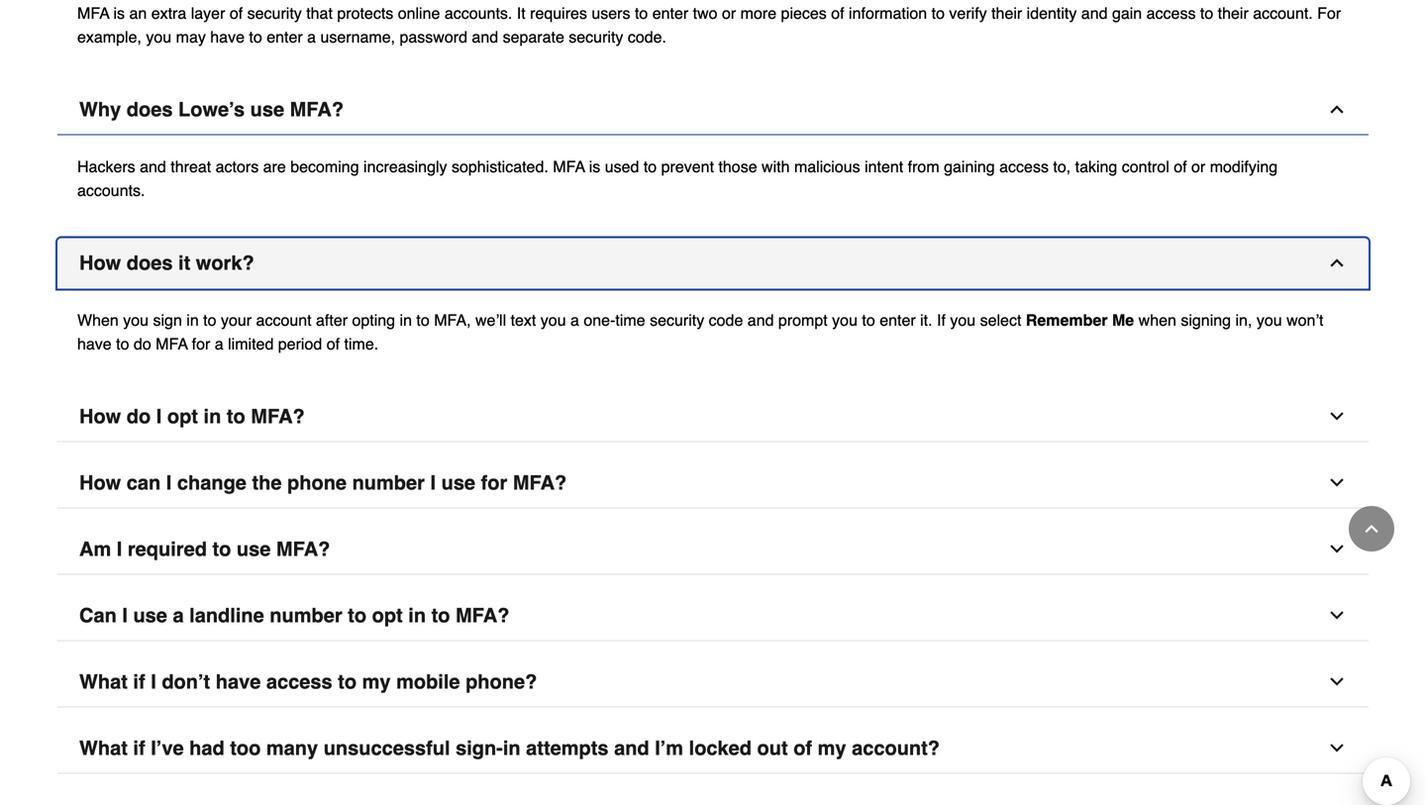 Task type: vqa. For each thing, say whether or not it's contained in the screenshot.
$ 1,149 .00
no



Task type: locate. For each thing, give the bounding box(es) containing it.
security left that
[[247, 4, 302, 22]]

for for use
[[481, 472, 507, 494]]

enter left it.
[[880, 311, 916, 329]]

0 vertical spatial number
[[352, 472, 425, 494]]

0 vertical spatial chevron down image
[[1327, 473, 1347, 493]]

2 vertical spatial how
[[79, 472, 121, 494]]

1 vertical spatial is
[[589, 158, 601, 176]]

what down can
[[79, 671, 128, 693]]

0 vertical spatial enter
[[653, 4, 689, 22]]

an
[[129, 4, 147, 22]]

their
[[992, 4, 1023, 22], [1218, 4, 1249, 22]]

1 horizontal spatial mfa
[[156, 335, 188, 353]]

0 horizontal spatial their
[[992, 4, 1023, 22]]

have inside button
[[216, 671, 261, 693]]

4 chevron down image from the top
[[1327, 739, 1347, 758]]

what if i've had too many unsuccessful sign-in attempts and i'm locked out of my account? button
[[57, 724, 1369, 774]]

1 their from the left
[[992, 4, 1023, 22]]

do
[[134, 335, 151, 353], [127, 405, 151, 428]]

0 horizontal spatial security
[[247, 4, 302, 22]]

phone
[[287, 472, 347, 494]]

you down "extra"
[[146, 28, 172, 46]]

what if i don't have access to my mobile phone?
[[79, 671, 537, 693]]

won't
[[1287, 311, 1324, 329]]

do inside when signing in, you won't have to do mfa for a limited period of time.
[[134, 335, 151, 353]]

a inside mfa is an extra layer of security that protects online accounts. it requires users to enter two or more pieces of information to verify their identity and gain access to their account. for example, you may have to enter a username, password and separate security code.
[[307, 28, 316, 46]]

phone?
[[466, 671, 537, 693]]

1 chevron down image from the top
[[1327, 473, 1347, 493]]

too
[[230, 737, 261, 760]]

does for why
[[127, 98, 173, 121]]

0 vertical spatial or
[[722, 4, 736, 22]]

my
[[362, 671, 391, 693], [818, 737, 847, 760]]

how can i change the phone number i use for mfa? button
[[57, 458, 1369, 509]]

2 does from the top
[[127, 252, 173, 274]]

me
[[1112, 311, 1134, 329]]

sign-
[[456, 737, 503, 760]]

my inside 'button'
[[818, 737, 847, 760]]

0 vertical spatial access
[[1147, 4, 1196, 22]]

security right the time
[[650, 311, 705, 329]]

1 vertical spatial security
[[569, 28, 623, 46]]

number right "phone" at bottom left
[[352, 472, 425, 494]]

or left modifying
[[1192, 158, 1206, 176]]

are
[[263, 158, 286, 176]]

mfa?
[[290, 98, 344, 121], [251, 405, 305, 428], [513, 472, 567, 494], [276, 538, 330, 561], [456, 604, 510, 627]]

2 vertical spatial access
[[266, 671, 332, 693]]

does
[[127, 98, 173, 121], [127, 252, 173, 274]]

or inside mfa is an extra layer of security that protects online accounts. it requires users to enter two or more pieces of information to verify their identity and gain access to their account. for example, you may have to enter a username, password and separate security code.
[[722, 4, 736, 22]]

to up what if i don't have access to my mobile phone?
[[348, 604, 367, 627]]

1 vertical spatial have
[[77, 335, 112, 353]]

you inside mfa is an extra layer of security that protects online accounts. it requires users to enter two or more pieces of information to verify their identity and gain access to their account. for example, you may have to enter a username, password and separate security code.
[[146, 28, 172, 46]]

how
[[79, 252, 121, 274], [79, 405, 121, 428], [79, 472, 121, 494]]

0 horizontal spatial my
[[362, 671, 391, 693]]

had
[[189, 737, 225, 760]]

of
[[230, 4, 243, 22], [831, 4, 845, 22], [1174, 158, 1187, 176], [327, 335, 340, 353], [794, 737, 812, 760]]

access down can i use a landline number to opt in to mfa?
[[266, 671, 332, 693]]

you right in,
[[1257, 311, 1282, 329]]

mfa inside when signing in, you won't have to do mfa for a limited period of time.
[[156, 335, 188, 353]]

have down layer
[[210, 28, 245, 46]]

2 chevron down image from the top
[[1327, 539, 1347, 559]]

access inside what if i don't have access to my mobile phone? button
[[266, 671, 332, 693]]

1 chevron down image from the top
[[1327, 407, 1347, 426]]

2 what from the top
[[79, 737, 128, 760]]

1 horizontal spatial or
[[1192, 158, 1206, 176]]

0 vertical spatial is
[[113, 4, 125, 22]]

their right verify on the right top
[[992, 4, 1023, 22]]

you right prompt
[[832, 311, 858, 329]]

access inside hackers and threat actors are becoming increasingly sophisticated. mfa is used to prevent those with malicious intent from gaining access to, taking control of or modifying accounts.
[[1000, 158, 1049, 176]]

to left mfa,
[[416, 311, 430, 329]]

if
[[937, 311, 946, 329]]

0 vertical spatial accounts.
[[445, 4, 512, 22]]

0 horizontal spatial access
[[266, 671, 332, 693]]

of inside when signing in, you won't have to do mfa for a limited period of time.
[[327, 335, 340, 353]]

0 horizontal spatial mfa
[[77, 4, 109, 22]]

and left "threat"
[[140, 158, 166, 176]]

one-
[[584, 311, 616, 329]]

my right out
[[818, 737, 847, 760]]

sign
[[153, 311, 182, 329]]

to down when
[[116, 335, 129, 353]]

opt
[[167, 405, 198, 428], [372, 604, 403, 627]]

chevron up image inside scroll to top element
[[1362, 519, 1382, 539]]

3 chevron down image from the top
[[1327, 606, 1347, 626]]

accounts. left it
[[445, 4, 512, 22]]

what if i've had too many unsuccessful sign-in attempts and i'm locked out of my account?
[[79, 737, 940, 760]]

opt up change
[[167, 405, 198, 428]]

in right opting at the left top of page
[[400, 311, 412, 329]]

you
[[146, 28, 172, 46], [123, 311, 149, 329], [541, 311, 566, 329], [832, 311, 858, 329], [950, 311, 976, 329], [1257, 311, 1282, 329]]

mfa is an extra layer of security that protects online accounts. it requires users to enter two or more pieces of information to verify their identity and gain access to their account. for example, you may have to enter a username, password and separate security code.
[[77, 4, 1341, 46]]

1 vertical spatial how
[[79, 405, 121, 428]]

is
[[113, 4, 125, 22], [589, 158, 601, 176]]

of right the control
[[1174, 158, 1187, 176]]

2 horizontal spatial mfa
[[553, 158, 585, 176]]

1 how from the top
[[79, 252, 121, 274]]

1 horizontal spatial their
[[1218, 4, 1249, 22]]

1 vertical spatial or
[[1192, 158, 1206, 176]]

0 horizontal spatial enter
[[267, 28, 303, 46]]

0 vertical spatial have
[[210, 28, 245, 46]]

if left don't
[[133, 671, 145, 693]]

opt inside can i use a landline number to opt in to mfa? button
[[372, 604, 403, 627]]

account.
[[1253, 4, 1313, 22]]

is left used
[[589, 158, 601, 176]]

what inside 'button'
[[79, 737, 128, 760]]

unsuccessful
[[324, 737, 450, 760]]

mfa down sign
[[156, 335, 188, 353]]

landline
[[189, 604, 264, 627]]

chevron down image for what if i don't have access to my mobile phone?
[[1327, 672, 1347, 692]]

chevron down image inside "am i required to use mfa?" button
[[1327, 539, 1347, 559]]

accounts. inside hackers and threat actors are becoming increasingly sophisticated. mfa is used to prevent those with malicious intent from gaining access to, taking control of or modifying accounts.
[[77, 181, 145, 200]]

accounts. down hackers
[[77, 181, 145, 200]]

0 horizontal spatial accounts.
[[77, 181, 145, 200]]

mfa? inside how can i change the phone number i use for mfa? 'button'
[[513, 472, 567, 494]]

time
[[616, 311, 646, 329]]

mfa,
[[434, 311, 471, 329]]

how for how can i change the phone number i use for mfa?
[[79, 472, 121, 494]]

mfa left used
[[553, 158, 585, 176]]

text
[[511, 311, 536, 329]]

3 how from the top
[[79, 472, 121, 494]]

if left "i've"
[[133, 737, 145, 760]]

have inside when signing in, you won't have to do mfa for a limited period of time.
[[77, 335, 112, 353]]

if inside button
[[133, 671, 145, 693]]

2 vertical spatial security
[[650, 311, 705, 329]]

2 their from the left
[[1218, 4, 1249, 22]]

for inside 'button'
[[481, 472, 507, 494]]

a inside can i use a landline number to opt in to mfa? button
[[173, 604, 184, 627]]

1 vertical spatial chevron up image
[[1327, 253, 1347, 273]]

what left "i've"
[[79, 737, 128, 760]]

access inside mfa is an extra layer of security that protects online accounts. it requires users to enter two or more pieces of information to verify their identity and gain access to their account. for example, you may have to enter a username, password and separate security code.
[[1147, 4, 1196, 22]]

their left account.
[[1218, 4, 1249, 22]]

2 horizontal spatial security
[[650, 311, 705, 329]]

chevron down image inside what if i've had too many unsuccessful sign-in attempts and i'm locked out of my account? 'button'
[[1327, 739, 1347, 758]]

0 vertical spatial for
[[192, 335, 210, 353]]

security
[[247, 4, 302, 22], [569, 28, 623, 46], [650, 311, 705, 329]]

does left it on the left of the page
[[127, 252, 173, 274]]

chevron down image for how can i change the phone number i use for mfa?
[[1327, 473, 1347, 493]]

how left can
[[79, 472, 121, 494]]

2 chevron down image from the top
[[1327, 672, 1347, 692]]

users
[[592, 4, 631, 22]]

0 vertical spatial chevron up image
[[1327, 100, 1347, 119]]

1 vertical spatial for
[[481, 472, 507, 494]]

0 horizontal spatial opt
[[167, 405, 198, 428]]

2 how from the top
[[79, 405, 121, 428]]

do down how does it work?
[[134, 335, 151, 353]]

modifying
[[1210, 158, 1278, 176]]

limited
[[228, 335, 274, 353]]

chevron down image
[[1327, 473, 1347, 493], [1327, 672, 1347, 692]]

enter
[[653, 4, 689, 22], [267, 28, 303, 46], [880, 311, 916, 329]]

how down when
[[79, 405, 121, 428]]

from
[[908, 158, 940, 176]]

what
[[79, 671, 128, 693], [79, 737, 128, 760]]

and right code
[[748, 311, 774, 329]]

my left mobile
[[362, 671, 391, 693]]

0 horizontal spatial number
[[270, 604, 342, 627]]

1 vertical spatial opt
[[372, 604, 403, 627]]

1 horizontal spatial for
[[481, 472, 507, 494]]

a down that
[[307, 28, 316, 46]]

access left the to,
[[1000, 158, 1049, 176]]

1 vertical spatial my
[[818, 737, 847, 760]]

does right why at top
[[127, 98, 173, 121]]

1 vertical spatial what
[[79, 737, 128, 760]]

in left attempts
[[503, 737, 521, 760]]

it
[[517, 4, 526, 22]]

1 vertical spatial access
[[1000, 158, 1049, 176]]

a left one-
[[571, 311, 579, 329]]

online
[[398, 4, 440, 22]]

have
[[210, 28, 245, 46], [77, 335, 112, 353], [216, 671, 261, 693]]

if inside 'button'
[[133, 737, 145, 760]]

of inside 'button'
[[794, 737, 812, 760]]

1 vertical spatial do
[[127, 405, 151, 428]]

number up what if i don't have access to my mobile phone?
[[270, 604, 342, 627]]

1 vertical spatial accounts.
[[77, 181, 145, 200]]

have right don't
[[216, 671, 261, 693]]

1 horizontal spatial accounts.
[[445, 4, 512, 22]]

to right used
[[644, 158, 657, 176]]

1 vertical spatial does
[[127, 252, 173, 274]]

and left i'm
[[614, 737, 649, 760]]

1 horizontal spatial security
[[569, 28, 623, 46]]

how does it work?
[[79, 252, 254, 274]]

to up "unsuccessful"
[[338, 671, 357, 693]]

2 if from the top
[[133, 737, 145, 760]]

of right out
[[794, 737, 812, 760]]

1 vertical spatial chevron down image
[[1327, 672, 1347, 692]]

0 vertical spatial do
[[134, 335, 151, 353]]

and inside hackers and threat actors are becoming increasingly sophisticated. mfa is used to prevent those with malicious intent from gaining access to, taking control of or modifying accounts.
[[140, 158, 166, 176]]

1 horizontal spatial my
[[818, 737, 847, 760]]

a down your
[[215, 335, 224, 353]]

for inside when signing in, you won't have to do mfa for a limited period of time.
[[192, 335, 210, 353]]

2 vertical spatial chevron up image
[[1362, 519, 1382, 539]]

it
[[178, 252, 190, 274]]

have down when
[[77, 335, 112, 353]]

chevron down image inside what if i don't have access to my mobile phone? button
[[1327, 672, 1347, 692]]

or right two
[[722, 4, 736, 22]]

those
[[719, 158, 757, 176]]

what inside button
[[79, 671, 128, 693]]

prompt
[[779, 311, 828, 329]]

how up when
[[79, 252, 121, 274]]

may
[[176, 28, 206, 46]]

what for what if i've had too many unsuccessful sign-in attempts and i'm locked out of my account?
[[79, 737, 128, 760]]

1 what from the top
[[79, 671, 128, 693]]

opt up mobile
[[372, 604, 403, 627]]

2 vertical spatial mfa
[[156, 335, 188, 353]]

mfa
[[77, 4, 109, 22], [553, 158, 585, 176], [156, 335, 188, 353]]

actors
[[216, 158, 259, 176]]

when you sign in to your account after opting in to mfa, we'll text you a one-time security code and prompt you to enter it. if you select remember me
[[77, 311, 1134, 329]]

a left the landline
[[173, 604, 184, 627]]

chevron up image
[[1327, 100, 1347, 119], [1327, 253, 1347, 273], [1362, 519, 1382, 539]]

enter up code.
[[653, 4, 689, 22]]

access
[[1147, 4, 1196, 22], [1000, 158, 1049, 176], [266, 671, 332, 693]]

or
[[722, 4, 736, 22], [1192, 158, 1206, 176]]

1 vertical spatial if
[[133, 737, 145, 760]]

if for i
[[133, 671, 145, 693]]

chevron down image inside can i use a landline number to opt in to mfa? button
[[1327, 606, 1347, 626]]

0 vertical spatial if
[[133, 671, 145, 693]]

in right sign
[[187, 311, 199, 329]]

2 horizontal spatial access
[[1147, 4, 1196, 22]]

0 horizontal spatial for
[[192, 335, 210, 353]]

layer
[[191, 4, 225, 22]]

do up can
[[127, 405, 151, 428]]

can i use a landline number to opt in to mfa? button
[[57, 591, 1369, 641]]

chevron down image
[[1327, 407, 1347, 426], [1327, 539, 1347, 559], [1327, 606, 1347, 626], [1327, 739, 1347, 758]]

opt inside "how do i opt in to mfa?" button
[[167, 405, 198, 428]]

mfa inside hackers and threat actors are becoming increasingly sophisticated. mfa is used to prevent those with malicious intent from gaining access to, taking control of or modifying accounts.
[[553, 158, 585, 176]]

to inside when signing in, you won't have to do mfa for a limited period of time.
[[116, 335, 129, 353]]

number inside 'button'
[[352, 472, 425, 494]]

in up change
[[204, 405, 221, 428]]

1 vertical spatial number
[[270, 604, 342, 627]]

increasingly
[[364, 158, 447, 176]]

how inside 'button'
[[79, 472, 121, 494]]

0 vertical spatial my
[[362, 671, 391, 693]]

is left an
[[113, 4, 125, 22]]

chevron up image for how does it work?
[[1327, 253, 1347, 273]]

we'll
[[475, 311, 506, 329]]

1 vertical spatial enter
[[267, 28, 303, 46]]

i
[[156, 405, 162, 428], [166, 472, 172, 494], [430, 472, 436, 494], [117, 538, 122, 561], [122, 604, 128, 627], [151, 671, 156, 693]]

0 vertical spatial how
[[79, 252, 121, 274]]

0 vertical spatial security
[[247, 4, 302, 22]]

0 vertical spatial what
[[79, 671, 128, 693]]

0 vertical spatial opt
[[167, 405, 198, 428]]

do inside button
[[127, 405, 151, 428]]

does inside button
[[127, 252, 173, 274]]

a inside when signing in, you won't have to do mfa for a limited period of time.
[[215, 335, 224, 353]]

1 horizontal spatial access
[[1000, 158, 1049, 176]]

1 horizontal spatial is
[[589, 158, 601, 176]]

out
[[757, 737, 788, 760]]

chevron down image for unsuccessful
[[1327, 739, 1347, 758]]

chevron down image for to
[[1327, 606, 1347, 626]]

mfa for hackers and threat actors are becoming increasingly sophisticated. mfa is used to prevent those with malicious intent from gaining access to, taking control of or modifying accounts.
[[553, 158, 585, 176]]

chevron up image inside "how does it work?" button
[[1327, 253, 1347, 273]]

extra
[[151, 4, 187, 22]]

0 vertical spatial mfa
[[77, 4, 109, 22]]

mfa? inside "how do i opt in to mfa?" button
[[251, 405, 305, 428]]

1 does from the top
[[127, 98, 173, 121]]

signing
[[1181, 311, 1231, 329]]

does inside 'button'
[[127, 98, 173, 121]]

to right "may"
[[249, 28, 262, 46]]

1 horizontal spatial number
[[352, 472, 425, 494]]

security down users
[[569, 28, 623, 46]]

access right gain
[[1147, 4, 1196, 22]]

chevron down image inside "how do i opt in to mfa?" button
[[1327, 407, 1347, 426]]

gaining
[[944, 158, 995, 176]]

0 vertical spatial does
[[127, 98, 173, 121]]

chevron down image inside how can i change the phone number i use for mfa? 'button'
[[1327, 473, 1347, 493]]

mfa inside mfa is an extra layer of security that protects online accounts. it requires users to enter two or more pieces of information to verify their identity and gain access to their account. for example, you may have to enter a username, password and separate security code.
[[77, 4, 109, 22]]

0 horizontal spatial is
[[113, 4, 125, 22]]

0 horizontal spatial or
[[722, 4, 736, 22]]

chevron up image inside why does lowe's use mfa? 'button'
[[1327, 100, 1347, 119]]

1 vertical spatial mfa
[[553, 158, 585, 176]]

number
[[352, 472, 425, 494], [270, 604, 342, 627]]

1 if from the top
[[133, 671, 145, 693]]

period
[[278, 335, 322, 353]]

enter left username,
[[267, 28, 303, 46]]

a
[[307, 28, 316, 46], [571, 311, 579, 329], [215, 335, 224, 353], [173, 604, 184, 627]]

and
[[1082, 4, 1108, 22], [472, 28, 498, 46], [140, 158, 166, 176], [748, 311, 774, 329], [614, 737, 649, 760]]

in up mobile
[[408, 604, 426, 627]]

am i required to use mfa? button
[[57, 525, 1369, 575]]

to left account.
[[1201, 4, 1214, 22]]

2 horizontal spatial enter
[[880, 311, 916, 329]]

2 vertical spatial have
[[216, 671, 261, 693]]

does for how
[[127, 252, 173, 274]]

why
[[79, 98, 121, 121]]

of down after
[[327, 335, 340, 353]]

to
[[635, 4, 648, 22], [932, 4, 945, 22], [1201, 4, 1214, 22], [249, 28, 262, 46], [644, 158, 657, 176], [203, 311, 216, 329], [416, 311, 430, 329], [862, 311, 875, 329], [116, 335, 129, 353], [227, 405, 245, 428], [212, 538, 231, 561], [348, 604, 367, 627], [431, 604, 450, 627], [338, 671, 357, 693]]

mfa for when signing in, you won't have to do mfa for a limited period of time.
[[156, 335, 188, 353]]

mfa up example,
[[77, 4, 109, 22]]

chevron down image for mfa?
[[1327, 407, 1347, 426]]

1 horizontal spatial opt
[[372, 604, 403, 627]]



Task type: describe. For each thing, give the bounding box(es) containing it.
verify
[[949, 4, 987, 22]]

can i use a landline number to opt in to mfa?
[[79, 604, 510, 627]]

your
[[221, 311, 252, 329]]

example,
[[77, 28, 142, 46]]

to left your
[[203, 311, 216, 329]]

time.
[[344, 335, 379, 353]]

it.
[[920, 311, 933, 329]]

to up mobile
[[431, 604, 450, 627]]

is inside mfa is an extra layer of security that protects online accounts. it requires users to enter two or more pieces of information to verify their identity and gain access to their account. for example, you may have to enter a username, password and separate security code.
[[113, 4, 125, 22]]

more
[[741, 4, 777, 22]]

after
[[316, 311, 348, 329]]

how do i opt in to mfa?
[[79, 405, 305, 428]]

to left it.
[[862, 311, 875, 329]]

mfa? inside can i use a landline number to opt in to mfa? button
[[456, 604, 510, 627]]

of right layer
[[230, 4, 243, 22]]

prevent
[[661, 158, 714, 176]]

select
[[980, 311, 1022, 329]]

and left separate
[[472, 28, 498, 46]]

how do i opt in to mfa? button
[[57, 392, 1369, 442]]

lowe's
[[178, 98, 245, 121]]

account
[[256, 311, 312, 329]]

how for how do i opt in to mfa?
[[79, 405, 121, 428]]

you left sign
[[123, 311, 149, 329]]

am i required to use mfa?
[[79, 538, 330, 561]]

2 vertical spatial enter
[[880, 311, 916, 329]]

and left gain
[[1082, 4, 1108, 22]]

to,
[[1053, 158, 1071, 176]]

for for mfa
[[192, 335, 210, 353]]

to right required
[[212, 538, 231, 561]]

information
[[849, 4, 927, 22]]

to up code.
[[635, 4, 648, 22]]

code.
[[628, 28, 667, 46]]

or inside hackers and threat actors are becoming increasingly sophisticated. mfa is used to prevent those with malicious intent from gaining access to, taking control of or modifying accounts.
[[1192, 158, 1206, 176]]

when signing in, you won't have to do mfa for a limited period of time.
[[77, 311, 1324, 353]]

account?
[[852, 737, 940, 760]]

hackers and threat actors are becoming increasingly sophisticated. mfa is used to prevent those with malicious intent from gaining access to, taking control of or modifying accounts.
[[77, 158, 1278, 200]]

chevron up image for why does lowe's use mfa?
[[1327, 100, 1347, 119]]

why does lowe's use mfa?
[[79, 98, 344, 121]]

have inside mfa is an extra layer of security that protects online accounts. it requires users to enter two or more pieces of information to verify their identity and gain access to their account. for example, you may have to enter a username, password and separate security code.
[[210, 28, 245, 46]]

separate
[[503, 28, 564, 46]]

remember
[[1026, 311, 1108, 329]]

you right the if
[[950, 311, 976, 329]]

intent
[[865, 158, 904, 176]]

the
[[252, 472, 282, 494]]

how for how does it work?
[[79, 252, 121, 274]]

required
[[128, 538, 207, 561]]

in inside 'button'
[[503, 737, 521, 760]]

username,
[[320, 28, 395, 46]]

change
[[177, 472, 247, 494]]

password
[[400, 28, 468, 46]]

threat
[[171, 158, 211, 176]]

mfa? inside why does lowe's use mfa? 'button'
[[290, 98, 344, 121]]

you inside when signing in, you won't have to do mfa for a limited period of time.
[[1257, 311, 1282, 329]]

in,
[[1236, 311, 1253, 329]]

attempts
[[526, 737, 609, 760]]

how does it work? button
[[57, 238, 1369, 289]]

of inside hackers and threat actors are becoming increasingly sophisticated. mfa is used to prevent those with malicious intent from gaining access to, taking control of or modifying accounts.
[[1174, 158, 1187, 176]]

requires
[[530, 4, 587, 22]]

can
[[79, 604, 117, 627]]

many
[[266, 737, 318, 760]]

how can i change the phone number i use for mfa?
[[79, 472, 567, 494]]

with
[[762, 158, 790, 176]]

to left verify on the right top
[[932, 4, 945, 22]]

can
[[127, 472, 161, 494]]

taking
[[1075, 158, 1118, 176]]

protects
[[337, 4, 394, 22]]

my inside button
[[362, 671, 391, 693]]

of right the pieces
[[831, 4, 845, 22]]

i've
[[151, 737, 184, 760]]

am
[[79, 538, 111, 561]]

sophisticated.
[[452, 158, 549, 176]]

and inside 'button'
[[614, 737, 649, 760]]

scroll to top element
[[1349, 506, 1395, 552]]

control
[[1122, 158, 1170, 176]]

hackers
[[77, 158, 135, 176]]

used
[[605, 158, 639, 176]]

gain
[[1112, 4, 1142, 22]]

if for i've
[[133, 737, 145, 760]]

what for what if i don't have access to my mobile phone?
[[79, 671, 128, 693]]

you right the text at the top of page
[[541, 311, 566, 329]]

don't
[[162, 671, 210, 693]]

i'm
[[655, 737, 684, 760]]

why does lowe's use mfa? button
[[57, 85, 1369, 135]]

accounts. inside mfa is an extra layer of security that protects online accounts. it requires users to enter two or more pieces of information to verify their identity and gain access to their account. for example, you may have to enter a username, password and separate security code.
[[445, 4, 512, 22]]

to up change
[[227, 405, 245, 428]]

opting
[[352, 311, 395, 329]]

work?
[[196, 252, 254, 274]]

when
[[1139, 311, 1177, 329]]

identity
[[1027, 4, 1077, 22]]

locked
[[689, 737, 752, 760]]

1 horizontal spatial enter
[[653, 4, 689, 22]]

is inside hackers and threat actors are becoming increasingly sophisticated. mfa is used to prevent those with malicious intent from gaining access to, taking control of or modifying accounts.
[[589, 158, 601, 176]]

code
[[709, 311, 743, 329]]

mobile
[[396, 671, 460, 693]]

number inside button
[[270, 604, 342, 627]]

pieces
[[781, 4, 827, 22]]

mfa? inside "am i required to use mfa?" button
[[276, 538, 330, 561]]

to inside hackers and threat actors are becoming increasingly sophisticated. mfa is used to prevent those with malicious intent from gaining access to, taking control of or modifying accounts.
[[644, 158, 657, 176]]

when
[[77, 311, 119, 329]]

malicious
[[794, 158, 860, 176]]

what if i don't have access to my mobile phone? button
[[57, 657, 1369, 708]]

for
[[1318, 4, 1341, 22]]



